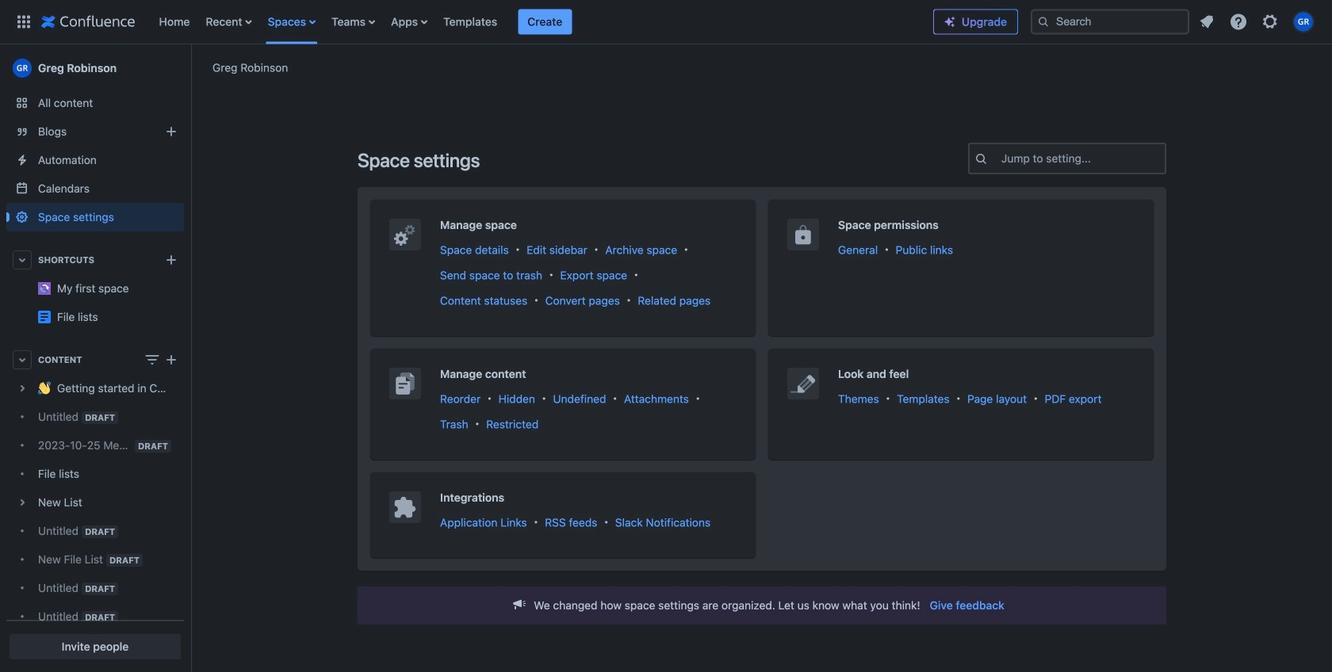 Task type: vqa. For each thing, say whether or not it's contained in the screenshot.
Project plan link underneath shortcuts 'dropdown button''s Project
no



Task type: locate. For each thing, give the bounding box(es) containing it.
banner
[[0, 0, 1332, 44]]

notification icon image
[[1198, 12, 1217, 31]]

tree
[[6, 374, 184, 673]]

search image
[[1037, 15, 1050, 28]]

file lists image
[[38, 311, 51, 324]]

premium image
[[944, 15, 956, 28]]

tree inside space element
[[6, 374, 184, 673]]

0 horizontal spatial list
[[151, 0, 933, 44]]

list
[[151, 0, 933, 44], [1193, 8, 1323, 36]]

list item
[[518, 9, 572, 34]]

appswitcher icon image
[[14, 12, 33, 31]]

help icon image
[[1229, 12, 1248, 31]]

None search field
[[1031, 9, 1190, 34]]

global element
[[10, 0, 933, 44]]

1 horizontal spatial list
[[1193, 8, 1323, 36]]

confluence image
[[41, 12, 135, 31], [41, 12, 135, 31]]

list item inside global element
[[518, 9, 572, 34]]

change view image
[[143, 351, 162, 370]]

list for 'premium' image on the right
[[1193, 8, 1323, 36]]

add shortcut image
[[162, 251, 181, 270]]

Search field
[[1031, 9, 1190, 34]]

create a blog image
[[162, 122, 181, 141]]



Task type: describe. For each thing, give the bounding box(es) containing it.
settings icon image
[[1261, 12, 1280, 31]]

collapse sidebar image
[[173, 52, 208, 84]]

create a page image
[[162, 351, 181, 370]]

space element
[[0, 44, 190, 673]]

list for appswitcher icon
[[151, 0, 933, 44]]

Search settings text field
[[1002, 151, 1005, 167]]



